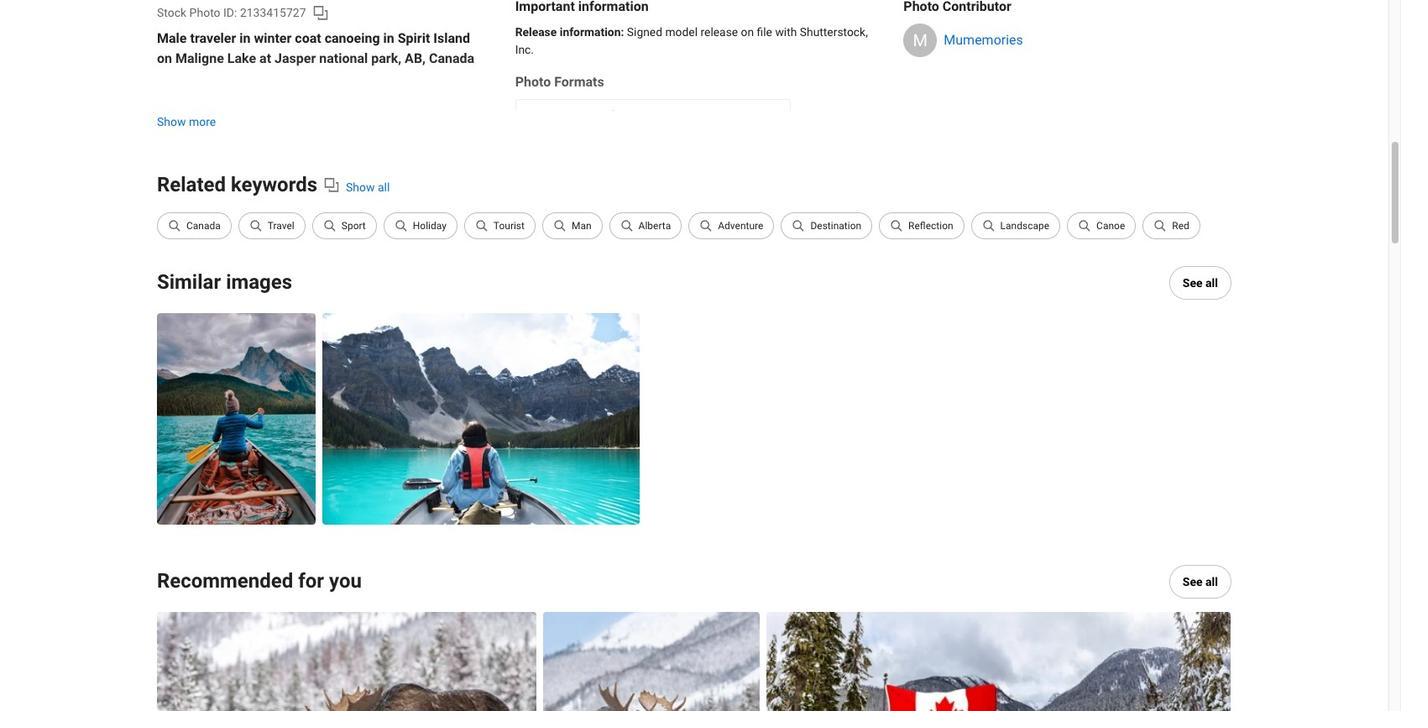 Task type: vqa. For each thing, say whether or not it's contained in the screenshot.
Destination button
yes



Task type: locate. For each thing, give the bounding box(es) containing it.
male traveler in winter coat canoeing in spirit island on maligne lake at jasper national park, ab, canada
[[157, 30, 475, 66]]

red button
[[1143, 212, 1201, 239]]

canoe
[[1097, 220, 1126, 232]]

holiday
[[413, 220, 447, 232]]

recommended
[[157, 569, 293, 593]]

travel link
[[238, 212, 312, 239]]

holiday link
[[384, 212, 464, 239]]

1 see from the top
[[1183, 276, 1203, 290]]

show right copy keywords to clipboard icon
[[346, 181, 375, 194]]

1 vertical spatial on
[[157, 50, 172, 66]]

red link
[[1143, 212, 1208, 239]]

mumemories link
[[944, 32, 1024, 48]]

1 horizontal spatial in
[[383, 30, 395, 46]]

signed
[[627, 25, 663, 39]]

on down male
[[157, 50, 172, 66]]

show all
[[346, 181, 390, 194]]

photo formats
[[515, 74, 604, 90]]

0 vertical spatial see
[[1183, 276, 1203, 290]]

2 in from the left
[[383, 30, 395, 46]]

travel
[[268, 220, 295, 232]]

1 vertical spatial see
[[1183, 575, 1203, 589]]

lake
[[227, 50, 256, 66]]

see
[[1183, 276, 1203, 290], [1183, 575, 1203, 589]]

0 vertical spatial see all link
[[1170, 266, 1232, 300]]

show left more
[[157, 115, 186, 128]]

keywords
[[231, 173, 317, 197]]

1 see all link from the top
[[1170, 266, 1232, 300]]

1 horizontal spatial on
[[741, 25, 754, 39]]

0 vertical spatial show
[[157, 115, 186, 128]]

see all link for recommended for you
[[1170, 565, 1232, 599]]

images
[[226, 270, 292, 294]]

see all
[[1183, 276, 1219, 290], [1183, 575, 1219, 589]]

show more
[[157, 115, 216, 128]]

see all link
[[1170, 266, 1232, 300], [1170, 565, 1232, 599]]

1 see all from the top
[[1183, 276, 1219, 290]]

show all button
[[346, 177, 390, 198]]

0 horizontal spatial canada
[[186, 220, 221, 232]]

1 vertical spatial photo
[[515, 74, 551, 90]]

canada down island
[[429, 50, 475, 66]]

0 horizontal spatial on
[[157, 50, 172, 66]]

copy keywords to clipboard image
[[323, 176, 340, 193]]

2 asset a moose in winter in jasper national park, canada image from the left
[[543, 612, 760, 711]]

landscape button
[[971, 212, 1061, 239]]

for
[[298, 569, 324, 593]]

show more button
[[157, 111, 216, 132]]

reflection
[[909, 220, 954, 232]]

1 vertical spatial see all link
[[1170, 565, 1232, 599]]

photo
[[189, 6, 221, 19], [515, 74, 551, 90]]

0 vertical spatial see all
[[1183, 276, 1219, 290]]

2 vertical spatial all
[[1206, 575, 1219, 589]]

0 vertical spatial all
[[378, 181, 390, 194]]

0 vertical spatial on
[[741, 25, 754, 39]]

in
[[240, 30, 251, 46], [383, 30, 395, 46]]

canada inside button
[[186, 220, 221, 232]]

reflection button
[[879, 212, 965, 239]]

show inside show more button
[[157, 115, 186, 128]]

stock
[[157, 6, 187, 19]]

related
[[157, 173, 226, 197]]

on
[[741, 25, 754, 39], [157, 50, 172, 66]]

2 see from the top
[[1183, 575, 1203, 589]]

show for show more
[[157, 115, 186, 128]]

man button
[[543, 212, 603, 239]]

sport
[[342, 220, 366, 232]]

inc.
[[515, 43, 534, 56]]

all
[[378, 181, 390, 194], [1206, 276, 1219, 290], [1206, 575, 1219, 589]]

0 horizontal spatial in
[[240, 30, 251, 46]]

1 vertical spatial all
[[1206, 276, 1219, 290]]

1 vertical spatial canada
[[186, 220, 221, 232]]

asset a moose in winter in jasper national park, canada image
[[157, 612, 536, 711], [543, 612, 760, 711]]

adventure link
[[689, 212, 781, 239]]

0 horizontal spatial show
[[157, 115, 186, 128]]

coat
[[295, 30, 321, 46]]

show
[[157, 115, 186, 128], [346, 181, 375, 194]]

2 see all from the top
[[1183, 575, 1219, 589]]

model
[[666, 25, 698, 39]]

release
[[515, 25, 557, 39]]

national
[[319, 50, 368, 66]]

canada
[[429, 50, 475, 66], [186, 220, 221, 232]]

0 vertical spatial canada
[[429, 50, 475, 66]]

photo down inc.
[[515, 74, 551, 90]]

show inside show all 'button'
[[346, 181, 375, 194]]

in up park,
[[383, 30, 395, 46]]

on left file
[[741, 25, 754, 39]]

destination button
[[781, 212, 873, 239]]

canada down related
[[186, 220, 221, 232]]

related keywords
[[157, 173, 317, 197]]

spirit
[[398, 30, 430, 46]]

asset national flag. beautiful panoramic canadian mountain landscape view of white puffy snow covered joffre lake during a vibrant winter day. located near pemberton, north of vancouver, bc, canada. image
[[767, 612, 1231, 711]]

1 horizontal spatial canada
[[429, 50, 475, 66]]

information:
[[560, 25, 624, 39]]

photo left the id:
[[189, 6, 221, 19]]

jasper
[[275, 50, 316, 66]]

reflection link
[[879, 212, 971, 239]]

1 vertical spatial see all
[[1183, 575, 1219, 589]]

recommended for you
[[157, 569, 362, 593]]

in up lake at the top left of page
[[240, 30, 251, 46]]

contributor avatar element
[[904, 24, 938, 57]]

more
[[189, 115, 216, 128]]

park,
[[371, 50, 402, 66]]

tourist link
[[464, 212, 543, 239]]

2 see all link from the top
[[1170, 565, 1232, 599]]

1 horizontal spatial asset a moose in winter in jasper national park, canada image
[[543, 612, 760, 711]]

see for recommended for you
[[1183, 575, 1203, 589]]

mumemories
[[944, 32, 1024, 48]]

0 horizontal spatial asset a moose in winter in jasper national park, canada image
[[157, 612, 536, 711]]

0 horizontal spatial photo
[[189, 6, 221, 19]]

1 horizontal spatial show
[[346, 181, 375, 194]]

man link
[[543, 212, 609, 239]]

with
[[776, 25, 797, 39]]

asset young girl riding in canoe on turquoise lake with view of mountains image
[[323, 313, 642, 548]]

see all for recommended for you
[[1183, 575, 1219, 589]]

you
[[329, 569, 362, 593]]

traveler
[[190, 30, 236, 46]]

destination
[[811, 220, 862, 232]]

alberta button
[[609, 212, 682, 239]]

1 vertical spatial show
[[346, 181, 375, 194]]

at
[[260, 50, 271, 66]]

1 in from the left
[[240, 30, 251, 46]]



Task type: describe. For each thing, give the bounding box(es) containing it.
file
[[757, 25, 773, 39]]

winter
[[254, 30, 292, 46]]

see for similar images
[[1183, 276, 1203, 290]]

male
[[157, 30, 187, 46]]

canada inside male traveler in winter coat canoeing in spirit island on maligne lake at jasper national park, ab, canada
[[429, 50, 475, 66]]

travel button
[[238, 212, 306, 239]]

see all link for similar images
[[1170, 266, 1232, 300]]

2133415727
[[240, 6, 306, 19]]

adventure
[[718, 220, 764, 232]]

sport button
[[312, 212, 377, 239]]

shutterstock,
[[800, 25, 868, 39]]

1 horizontal spatial photo
[[515, 74, 551, 90]]

all for recommended for you
[[1206, 575, 1219, 589]]

release
[[701, 25, 738, 39]]

young girl riding in canoe on turquoise lake with view of mountains stock photo image
[[323, 313, 642, 542]]

canoeing on emerald lake in summer at the yoho national park alberta canada, woman by the emerald lake canada  stock photo image
[[157, 313, 317, 542]]

all for similar images
[[1206, 276, 1219, 290]]

id:
[[223, 6, 237, 19]]

adventure button
[[689, 212, 775, 239]]

destination link
[[781, 212, 879, 239]]

maligne
[[176, 50, 224, 66]]

all inside 'button'
[[378, 181, 390, 194]]

alberta link
[[609, 212, 689, 239]]

island
[[434, 30, 470, 46]]

canoeing
[[325, 30, 380, 46]]

red
[[1173, 220, 1190, 232]]

1 asset a moose in winter in jasper national park, canada image from the left
[[157, 612, 536, 711]]

canoe button
[[1068, 212, 1137, 239]]

asset canoeing on emerald lake in summer at the yoho national park alberta canada, woman by the emerald lake canada image
[[157, 313, 317, 548]]

tourist button
[[464, 212, 536, 239]]

canada link
[[157, 212, 238, 239]]

canada button
[[157, 212, 232, 239]]

stock photo id: 2133415727
[[157, 6, 306, 19]]

ab,
[[405, 50, 426, 66]]

see all for similar images
[[1183, 276, 1219, 290]]

0 vertical spatial photo
[[189, 6, 221, 19]]

holiday button
[[384, 212, 458, 239]]

release information:
[[515, 25, 624, 39]]

tourist
[[494, 220, 525, 232]]

m
[[913, 30, 928, 50]]

canoe link
[[1068, 212, 1143, 239]]

show for show all
[[346, 181, 375, 194]]

sport link
[[312, 212, 384, 239]]

similar images
[[157, 270, 292, 294]]

on inside male traveler in winter coat canoeing in spirit island on maligne lake at jasper national park, ab, canada
[[157, 50, 172, 66]]

on inside 'signed model release on file with shutterstock, inc.'
[[741, 25, 754, 39]]

signed model release on file with shutterstock, inc.
[[515, 25, 868, 56]]

alberta
[[639, 220, 671, 232]]

formats
[[554, 74, 604, 90]]

man
[[572, 220, 592, 232]]

landscape link
[[971, 212, 1068, 239]]

landscape
[[1001, 220, 1050, 232]]

copy id to clipboard image
[[312, 4, 329, 21]]

similar
[[157, 270, 221, 294]]



